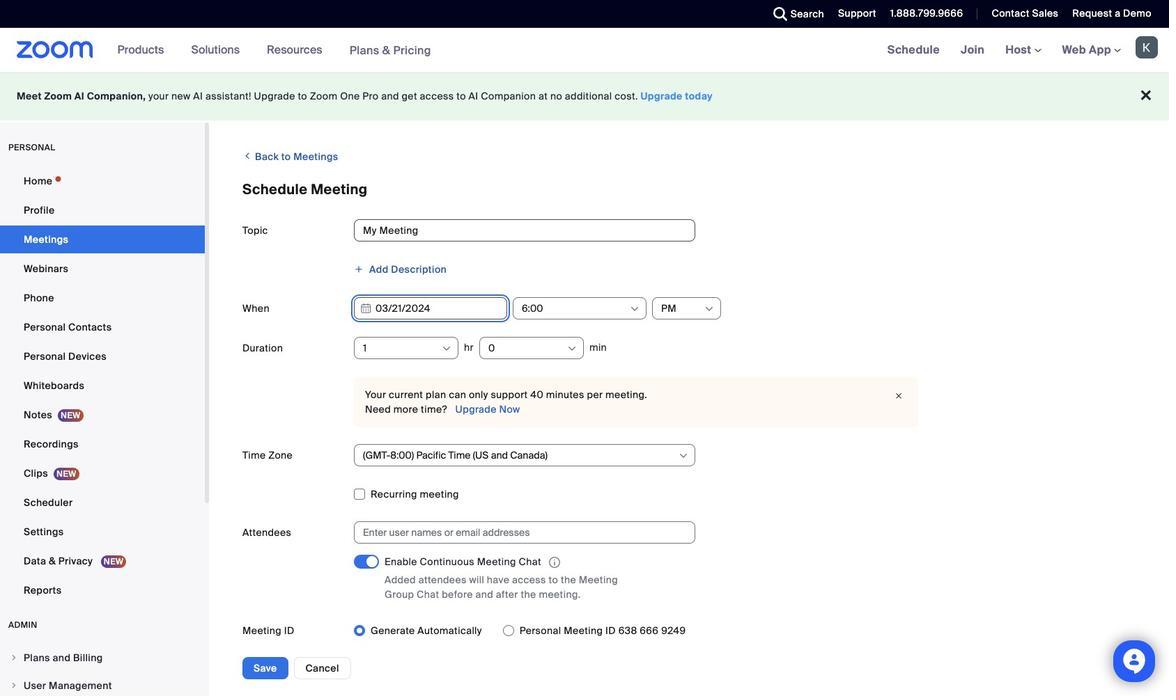 Task type: locate. For each thing, give the bounding box(es) containing it.
zone
[[268, 449, 293, 462]]

reports link
[[0, 577, 205, 605]]

& inside "personal menu" menu
[[49, 555, 56, 568]]

1 horizontal spatial show options image
[[704, 304, 715, 315]]

1 vertical spatial schedule
[[243, 180, 308, 199]]

1 vertical spatial meeting.
[[539, 589, 581, 602]]

meetings up webinars
[[24, 233, 68, 246]]

0 horizontal spatial schedule
[[243, 180, 308, 199]]

your
[[148, 90, 169, 102]]

upgrade down product information "navigation" at the top left
[[254, 90, 295, 102]]

1 vertical spatial meetings
[[24, 233, 68, 246]]

Topic text field
[[354, 220, 695, 242]]

& for pricing
[[382, 43, 390, 57]]

back to meetings link
[[243, 145, 338, 168]]

resources
[[267, 43, 322, 57]]

at
[[539, 90, 548, 102]]

access inside the added attendees will have access to the meeting group chat before and after the meeting.
[[512, 574, 546, 587]]

ai right new in the left top of the page
[[193, 90, 203, 102]]

add
[[369, 263, 389, 276]]

clips link
[[0, 460, 205, 488]]

personal devices link
[[0, 343, 205, 371]]

0 horizontal spatial and
[[53, 652, 71, 665]]

666
[[640, 625, 659, 638]]

0 horizontal spatial access
[[420, 90, 454, 102]]

2 horizontal spatial ai
[[469, 90, 478, 102]]

plans and billing menu item
[[0, 645, 205, 672]]

join
[[961, 43, 985, 57]]

the down learn more about enable continuous meeting chat image
[[561, 574, 576, 587]]

scheduler link
[[0, 489, 205, 517]]

plans for plans and billing
[[24, 652, 50, 665]]

and inside plans and billing menu item
[[53, 652, 71, 665]]

0 vertical spatial plans
[[350, 43, 379, 57]]

personal for personal contacts
[[24, 321, 66, 334]]

and inside the added attendees will have access to the meeting group chat before and after the meeting.
[[476, 589, 493, 602]]

0 vertical spatial schedule
[[888, 43, 940, 57]]

schedule for schedule
[[888, 43, 940, 57]]

personal inside the meeting id option group
[[520, 625, 561, 638]]

profile
[[24, 204, 55, 217]]

1 horizontal spatial zoom
[[310, 90, 338, 102]]

0 horizontal spatial show options image
[[441, 344, 452, 355]]

1 horizontal spatial ai
[[193, 90, 203, 102]]

personal contacts link
[[0, 314, 205, 341]]

added attendees will have access to the meeting group chat before and after the meeting.
[[385, 574, 618, 602]]

0 vertical spatial &
[[382, 43, 390, 57]]

schedule down 1.888.799.9666
[[888, 43, 940, 57]]

and left billing
[[53, 652, 71, 665]]

template
[[243, 665, 287, 677]]

0 vertical spatial the
[[561, 574, 576, 587]]

pm
[[661, 302, 677, 315]]

zoom right meet
[[44, 90, 72, 102]]

0 horizontal spatial id
[[284, 625, 295, 638]]

generate automatically
[[371, 625, 482, 638]]

no
[[550, 90, 562, 102]]

clips
[[24, 468, 48, 480]]

1 horizontal spatial and
[[381, 90, 399, 102]]

can
[[449, 389, 466, 401]]

meetings navigation
[[877, 28, 1169, 73]]

product information navigation
[[107, 28, 442, 73]]

chat inside the added attendees will have access to the meeting group chat before and after the meeting.
[[417, 589, 439, 602]]

personal down the added attendees will have access to the meeting group chat before and after the meeting.
[[520, 625, 561, 638]]

meeting. inside your current plan can only support 40 minutes per meeting. need more time? upgrade now
[[606, 389, 648, 401]]

personal meeting id 638 666 9249
[[520, 625, 686, 638]]

personal up whiteboards
[[24, 351, 66, 363]]

now
[[499, 403, 520, 416]]

ai left companion
[[469, 90, 478, 102]]

today
[[685, 90, 713, 102]]

personal
[[24, 321, 66, 334], [24, 351, 66, 363], [520, 625, 561, 638]]

show options image for 1
[[441, 344, 452, 355]]

time?
[[421, 403, 447, 416]]

0 horizontal spatial chat
[[417, 589, 439, 602]]

0 vertical spatial chat
[[519, 556, 541, 569]]

meeting inside the meeting id option group
[[564, 625, 603, 638]]

1 horizontal spatial upgrade
[[455, 403, 497, 416]]

1 vertical spatial the
[[521, 589, 536, 602]]

1 horizontal spatial &
[[382, 43, 390, 57]]

companion,
[[87, 90, 146, 102]]

support
[[838, 7, 876, 20]]

1 id from the left
[[284, 625, 295, 638]]

data & privacy link
[[0, 548, 205, 576]]

enable continuous meeting chat application
[[385, 555, 649, 571]]

schedule inside meetings navigation
[[888, 43, 940, 57]]

resources button
[[267, 28, 329, 72]]

id left '638'
[[606, 625, 616, 638]]

1 horizontal spatial show options image
[[566, 344, 578, 355]]

1.888.799.9666 button up 'join'
[[880, 0, 967, 28]]

personal inside personal contacts link
[[24, 321, 66, 334]]

only
[[469, 389, 488, 401]]

show options image left hr
[[441, 344, 452, 355]]

1 vertical spatial &
[[49, 555, 56, 568]]

banner
[[0, 28, 1169, 73]]

whiteboards link
[[0, 372, 205, 400]]

description
[[391, 263, 447, 276]]

plans inside product information "navigation"
[[350, 43, 379, 57]]

1 vertical spatial chat
[[417, 589, 439, 602]]

plans up the meet zoom ai companion, your new ai assistant! upgrade to zoom one pro and get access to ai companion at no additional cost. upgrade today
[[350, 43, 379, 57]]

show options image left the min
[[566, 344, 578, 355]]

contact sales
[[992, 7, 1059, 20]]

0 horizontal spatial meetings
[[24, 233, 68, 246]]

id
[[284, 625, 295, 638], [606, 625, 616, 638]]

1.888.799.9666
[[890, 7, 963, 20]]

more
[[394, 403, 418, 416]]

search button
[[763, 0, 828, 28]]

save
[[254, 663, 277, 675]]

1.888.799.9666 button
[[880, 0, 967, 28], [890, 7, 963, 20]]

plans right right icon
[[24, 652, 50, 665]]

schedule link
[[877, 28, 951, 72]]

2 ai from the left
[[193, 90, 203, 102]]

meetings inside 'link'
[[24, 233, 68, 246]]

0 horizontal spatial upgrade
[[254, 90, 295, 102]]

1
[[363, 342, 367, 355]]

0 vertical spatial and
[[381, 90, 399, 102]]

min
[[589, 341, 607, 354]]

1 vertical spatial access
[[512, 574, 546, 587]]

personal
[[8, 142, 55, 153]]

meeting up have
[[477, 556, 516, 569]]

host
[[1006, 43, 1034, 57]]

1 horizontal spatial access
[[512, 574, 546, 587]]

ai left companion,
[[74, 90, 84, 102]]

0 vertical spatial meeting.
[[606, 389, 648, 401]]

chat down attendees
[[417, 589, 439, 602]]

show options image
[[629, 304, 640, 315], [441, 344, 452, 355], [566, 344, 578, 355]]

& right data
[[49, 555, 56, 568]]

meeting inside the added attendees will have access to the meeting group chat before and after the meeting.
[[579, 574, 618, 587]]

assistant!
[[206, 90, 251, 102]]

one
[[340, 90, 360, 102]]

meeting. down learn more about enable continuous meeting chat image
[[539, 589, 581, 602]]

show options image
[[704, 304, 715, 315], [678, 451, 689, 462]]

0 horizontal spatial &
[[49, 555, 56, 568]]

to right back
[[281, 151, 291, 163]]

2 horizontal spatial upgrade
[[641, 90, 683, 102]]

the right after
[[521, 589, 536, 602]]

management
[[49, 680, 112, 693]]

id inside option group
[[606, 625, 616, 638]]

to down resources dropdown button
[[298, 90, 307, 102]]

1 horizontal spatial schedule
[[888, 43, 940, 57]]

recordings link
[[0, 431, 205, 459]]

0 horizontal spatial the
[[521, 589, 536, 602]]

1 vertical spatial plans
[[24, 652, 50, 665]]

zoom left one
[[310, 90, 338, 102]]

the
[[561, 574, 576, 587], [521, 589, 536, 602]]

0 horizontal spatial ai
[[74, 90, 84, 102]]

0 vertical spatial personal
[[24, 321, 66, 334]]

1 horizontal spatial chat
[[519, 556, 541, 569]]

to left companion
[[457, 90, 466, 102]]

1 horizontal spatial meetings
[[294, 151, 338, 163]]

automatically
[[418, 625, 482, 638]]

schedule for schedule meeting
[[243, 180, 308, 199]]

upgrade inside your current plan can only support 40 minutes per meeting. need more time? upgrade now
[[455, 403, 497, 416]]

and
[[381, 90, 399, 102], [476, 589, 493, 602], [53, 652, 71, 665]]

personal devices
[[24, 351, 107, 363]]

meet zoom ai companion, footer
[[0, 72, 1169, 121]]

9249
[[661, 625, 686, 638]]

personal menu menu
[[0, 167, 205, 606]]

plans for plans & pricing
[[350, 43, 379, 57]]

cancel button
[[294, 658, 351, 680]]

meeting. right the per
[[606, 389, 648, 401]]

&
[[382, 43, 390, 57], [49, 555, 56, 568]]

0 horizontal spatial zoom
[[44, 90, 72, 102]]

privacy
[[58, 555, 93, 568]]

reports
[[24, 585, 62, 597]]

& left pricing
[[382, 43, 390, 57]]

40
[[530, 389, 544, 401]]

2 horizontal spatial and
[[476, 589, 493, 602]]

meeting left '638'
[[564, 625, 603, 638]]

upgrade right cost.
[[641, 90, 683, 102]]

1 horizontal spatial id
[[606, 625, 616, 638]]

data & privacy
[[24, 555, 95, 568]]

meetings up schedule meeting
[[294, 151, 338, 163]]

ai
[[74, 90, 84, 102], [193, 90, 203, 102], [469, 90, 478, 102]]

schedule down back
[[243, 180, 308, 199]]

1 horizontal spatial meeting.
[[606, 389, 648, 401]]

select time zone text field
[[363, 445, 677, 466]]

2 vertical spatial and
[[53, 652, 71, 665]]

1 vertical spatial show options image
[[678, 451, 689, 462]]

personal inside personal devices link
[[24, 351, 66, 363]]

schedule meeting
[[243, 180, 368, 199]]

2 id from the left
[[606, 625, 616, 638]]

and down will in the bottom of the page
[[476, 589, 493, 602]]

and left get
[[381, 90, 399, 102]]

admin
[[8, 620, 37, 631]]

show options image left pm
[[629, 304, 640, 315]]

id up save button
[[284, 625, 295, 638]]

schedule
[[888, 43, 940, 57], [243, 180, 308, 199]]

1 horizontal spatial plans
[[350, 43, 379, 57]]

& for privacy
[[49, 555, 56, 568]]

right image
[[10, 682, 18, 691]]

and inside meet zoom ai companion, footer
[[381, 90, 399, 102]]

0 vertical spatial show options image
[[704, 304, 715, 315]]

personal down phone at the left top of page
[[24, 321, 66, 334]]

meeting up 'personal meeting id 638 666 9249'
[[579, 574, 618, 587]]

access right get
[[420, 90, 454, 102]]

access down enable continuous meeting chat application
[[512, 574, 546, 587]]

support
[[491, 389, 528, 401]]

chat left learn more about enable continuous meeting chat image
[[519, 556, 541, 569]]

0 vertical spatial access
[[420, 90, 454, 102]]

upgrade down the 'only'
[[455, 403, 497, 416]]

before
[[442, 589, 473, 602]]

plans inside menu item
[[24, 652, 50, 665]]

personal for personal devices
[[24, 351, 66, 363]]

& inside product information "navigation"
[[382, 43, 390, 57]]

access inside meet zoom ai companion, footer
[[420, 90, 454, 102]]

meeting. inside the added attendees will have access to the meeting group chat before and after the meeting.
[[539, 589, 581, 602]]

0 horizontal spatial plans
[[24, 652, 50, 665]]

1 vertical spatial and
[[476, 589, 493, 602]]

to down learn more about enable continuous meeting chat image
[[549, 574, 558, 587]]

0 horizontal spatial meeting.
[[539, 589, 581, 602]]

pro
[[363, 90, 379, 102]]

1 vertical spatial personal
[[24, 351, 66, 363]]

3 ai from the left
[[469, 90, 478, 102]]

meeting
[[311, 180, 368, 199], [477, 556, 516, 569], [579, 574, 618, 587], [243, 625, 282, 638], [564, 625, 603, 638]]

meetings
[[294, 151, 338, 163], [24, 233, 68, 246]]

back to meetings
[[253, 151, 338, 163]]

2 vertical spatial personal
[[520, 625, 561, 638]]



Task type: describe. For each thing, give the bounding box(es) containing it.
2 horizontal spatial show options image
[[629, 304, 640, 315]]

upgrade today link
[[641, 90, 713, 102]]

solutions button
[[191, 28, 246, 72]]

whiteboards
[[24, 380, 84, 392]]

1 zoom from the left
[[44, 90, 72, 102]]

1.888.799.9666 button up schedule link at the right top of page
[[890, 7, 963, 20]]

billing
[[73, 652, 103, 665]]

home link
[[0, 167, 205, 195]]

products button
[[117, 28, 170, 72]]

meeting
[[420, 488, 459, 501]]

contact
[[992, 7, 1030, 20]]

web
[[1062, 43, 1086, 57]]

app
[[1089, 43, 1111, 57]]

banner containing products
[[0, 28, 1169, 73]]

have
[[487, 574, 510, 587]]

meeting down back to meetings
[[311, 180, 368, 199]]

phone
[[24, 292, 54, 305]]

attendees
[[419, 574, 467, 587]]

time
[[243, 449, 266, 462]]

meeting inside enable continuous meeting chat application
[[477, 556, 516, 569]]

admin menu menu
[[0, 645, 205, 697]]

add image
[[354, 265, 364, 275]]

topic
[[243, 224, 268, 237]]

right image
[[10, 654, 18, 663]]

plans and billing
[[24, 652, 103, 665]]

add description button
[[354, 259, 447, 280]]

phone link
[[0, 284, 205, 312]]

current
[[389, 389, 423, 401]]

scheduler
[[24, 497, 73, 509]]

0 vertical spatial meetings
[[294, 151, 338, 163]]

1 horizontal spatial the
[[561, 574, 576, 587]]

host button
[[1006, 43, 1041, 57]]

plans & pricing
[[350, 43, 431, 57]]

hr
[[464, 341, 474, 354]]

recurring meeting
[[371, 488, 459, 501]]

user management menu item
[[0, 673, 205, 697]]

meet zoom ai companion, your new ai assistant! upgrade to zoom one pro and get access to ai companion at no additional cost. upgrade today
[[17, 90, 713, 102]]

show options image for 0
[[566, 344, 578, 355]]

home
[[24, 175, 52, 187]]

meeting up save
[[243, 625, 282, 638]]

cost.
[[615, 90, 638, 102]]

select start time text field
[[522, 298, 629, 319]]

0 button
[[488, 338, 566, 359]]

demo
[[1123, 7, 1152, 20]]

meet
[[17, 90, 42, 102]]

group
[[385, 589, 414, 602]]

your
[[365, 389, 386, 401]]

learn more about enable continuous meeting chat image
[[545, 557, 564, 569]]

0 horizontal spatial show options image
[[678, 451, 689, 462]]

companion
[[481, 90, 536, 102]]

attendees
[[243, 527, 291, 539]]

notes
[[24, 409, 52, 422]]

1 button
[[363, 338, 440, 359]]

back
[[255, 151, 279, 163]]

duration
[[243, 342, 283, 355]]

638
[[619, 625, 637, 638]]

left image
[[243, 149, 253, 163]]

products
[[117, 43, 164, 57]]

data
[[24, 555, 46, 568]]

recurring
[[371, 488, 417, 501]]

profile link
[[0, 197, 205, 224]]

recordings
[[24, 438, 79, 451]]

zoom logo image
[[17, 41, 93, 59]]

2 zoom from the left
[[310, 90, 338, 102]]

upgrade now link
[[453, 403, 520, 416]]

close image
[[891, 390, 907, 403]]

enable continuous meeting chat
[[385, 556, 541, 569]]

generate
[[371, 625, 415, 638]]

meetings link
[[0, 226, 205, 254]]

chat inside application
[[519, 556, 541, 569]]

webinars link
[[0, 255, 205, 283]]

request a demo
[[1073, 7, 1152, 20]]

continuous
[[420, 556, 475, 569]]

search
[[791, 8, 824, 20]]

need
[[365, 403, 391, 416]]

web app
[[1062, 43, 1111, 57]]

notes link
[[0, 401, 205, 429]]

meeting id option group
[[354, 620, 1136, 643]]

time zone
[[243, 449, 293, 462]]

When text field
[[354, 298, 507, 320]]

personal contacts
[[24, 321, 112, 334]]

solutions
[[191, 43, 240, 57]]

new
[[171, 90, 191, 102]]

added
[[385, 574, 416, 587]]

to inside the added attendees will have access to the meeting group chat before and after the meeting.
[[549, 574, 558, 587]]

personal for personal meeting id 638 666 9249
[[520, 625, 561, 638]]

1 ai from the left
[[74, 90, 84, 102]]

settings link
[[0, 518, 205, 546]]

pricing
[[393, 43, 431, 57]]

meeting id
[[243, 625, 295, 638]]

profile picture image
[[1136, 36, 1158, 59]]

0
[[488, 342, 495, 355]]

user management
[[24, 680, 112, 693]]

save button
[[243, 658, 288, 680]]

per
[[587, 389, 603, 401]]

minutes
[[546, 389, 584, 401]]

sales
[[1032, 7, 1059, 20]]

join link
[[951, 28, 995, 72]]

Persistent Chat, enter email address,Enter user names or email addresses text field
[[363, 523, 674, 544]]

to inside back to meetings link
[[281, 151, 291, 163]]



Task type: vqa. For each thing, say whether or not it's contained in the screenshot.
footer
no



